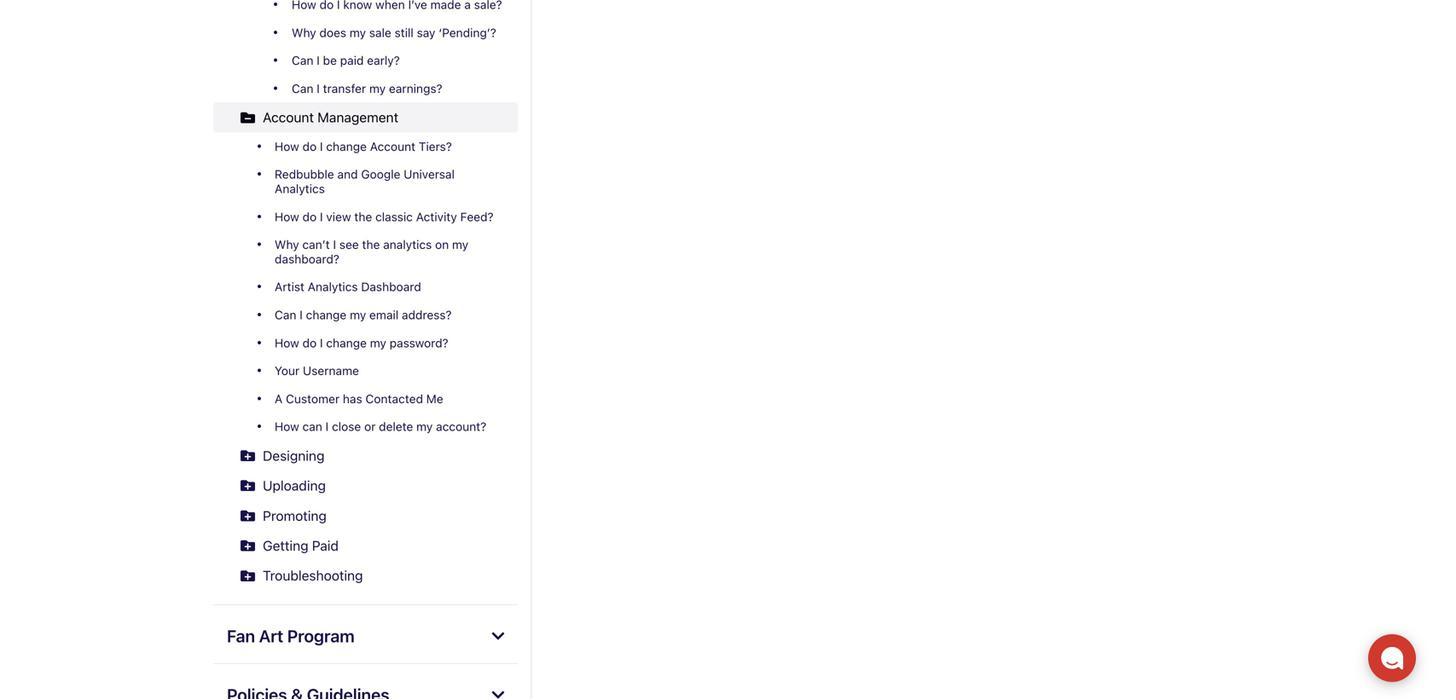 Task type: describe. For each thing, give the bounding box(es) containing it.
artist analytics dashboard link
[[213, 273, 518, 301]]

account?
[[436, 420, 486, 434]]

my right delete
[[416, 420, 433, 434]]

uploading link
[[213, 471, 518, 501]]

can
[[302, 420, 322, 434]]

my inside the why can't i see the analytics on my dashboard?
[[452, 238, 468, 252]]

can i be paid early?
[[292, 53, 400, 67]]

the for analytics
[[362, 238, 380, 252]]

your username
[[275, 364, 359, 378]]

why does my sale still say 'pending'? link
[[241, 19, 518, 47]]

promoting
[[263, 508, 327, 524]]

me
[[426, 392, 443, 406]]

classic
[[375, 210, 413, 224]]

how can i close or delete my account?
[[275, 420, 486, 434]]

how can i close or delete my account? link
[[213, 413, 518, 441]]

analytics
[[383, 238, 432, 252]]

email
[[369, 308, 399, 322]]

artist analytics dashboard
[[275, 280, 421, 294]]

do for how do i change my password?
[[302, 336, 317, 350]]

i left view
[[320, 210, 323, 224]]

fan art program link
[[213, 619, 518, 653]]

do for how do i change account tiers?
[[302, 139, 317, 153]]

can for can i change my email address?
[[275, 308, 296, 322]]

address?
[[402, 308, 452, 322]]

view
[[326, 210, 351, 224]]

sale
[[369, 25, 391, 39]]

why does my sale still say 'pending'?
[[292, 25, 496, 39]]

i right can
[[326, 420, 329, 434]]

can i be paid early? link
[[241, 47, 518, 75]]

i inside the why can't i see the analytics on my dashboard?
[[333, 238, 336, 252]]

account management
[[263, 109, 398, 126]]

dashboard?
[[275, 252, 339, 266]]

designing link
[[213, 441, 518, 471]]

i down account management
[[320, 139, 323, 153]]

my down email at the top of the page
[[370, 336, 386, 350]]

transfer
[[323, 81, 366, 95]]

can for can i be paid early?
[[292, 53, 313, 67]]

0 horizontal spatial account
[[263, 109, 314, 126]]

activity
[[416, 210, 457, 224]]

how do i change account tiers?
[[275, 139, 452, 153]]

troubleshooting link
[[213, 561, 518, 591]]

does
[[319, 25, 346, 39]]

how do i change my password?
[[275, 336, 448, 350]]

password?
[[390, 336, 448, 350]]

account management link
[[213, 103, 518, 133]]

management
[[317, 109, 398, 126]]

contacted
[[366, 392, 423, 406]]

how do i view the classic activity feed? link
[[213, 203, 518, 231]]

delete
[[379, 420, 413, 434]]

early?
[[367, 53, 400, 67]]

why can't i see the analytics on my dashboard?
[[275, 238, 468, 266]]

can i change my email address? link
[[213, 301, 518, 329]]

how for how do i change account tiers?
[[275, 139, 299, 153]]

see
[[339, 238, 359, 252]]

customer
[[286, 392, 340, 406]]

redbubble and google universal analytics link
[[213, 161, 518, 203]]

1 horizontal spatial account
[[370, 139, 415, 153]]

change for my
[[326, 336, 367, 350]]

why for why can't i see the analytics on my dashboard?
[[275, 238, 299, 252]]

artist
[[275, 280, 304, 294]]

i down artist
[[300, 308, 303, 322]]

why for why does my sale still say 'pending'?
[[292, 25, 316, 39]]

my left email at the top of the page
[[350, 308, 366, 322]]

getting paid link
[[213, 531, 518, 561]]

troubleshooting
[[263, 568, 363, 584]]

how for how do i view the classic activity feed?
[[275, 210, 299, 224]]

how do i change my password? link
[[213, 329, 518, 357]]



Task type: locate. For each thing, give the bounding box(es) containing it.
can up account management
[[292, 81, 313, 95]]

why inside the why can't i see the analytics on my dashboard?
[[275, 238, 299, 252]]

can't
[[302, 238, 330, 252]]

0 vertical spatial can
[[292, 53, 313, 67]]

do up the "redbubble"
[[302, 139, 317, 153]]

how do i change account tiers? link
[[213, 133, 518, 161]]

why
[[292, 25, 316, 39], [275, 238, 299, 252]]

change up and
[[326, 139, 367, 153]]

your username link
[[213, 357, 518, 385]]

a customer has contacted me
[[275, 392, 443, 406]]

2 how from the top
[[275, 210, 299, 224]]

can i transfer my earnings? link
[[241, 75, 518, 103]]

i inside "link"
[[317, 53, 320, 67]]

has
[[343, 392, 362, 406]]

2 vertical spatial do
[[302, 336, 317, 350]]

tiers?
[[419, 139, 452, 153]]

username
[[303, 364, 359, 378]]

your
[[275, 364, 300, 378]]

analytics inside redbubble and google universal analytics
[[275, 182, 325, 196]]

my
[[350, 25, 366, 39], [369, 81, 386, 95], [452, 238, 468, 252], [350, 308, 366, 322], [370, 336, 386, 350], [416, 420, 433, 434]]

1 vertical spatial account
[[370, 139, 415, 153]]

can for can i transfer my earnings?
[[292, 81, 313, 95]]

do up your username
[[302, 336, 317, 350]]

how for how do i change my password?
[[275, 336, 299, 350]]

0 vertical spatial analytics
[[275, 182, 325, 196]]

how for how can i close or delete my account?
[[275, 420, 299, 434]]

how down the "redbubble"
[[275, 210, 299, 224]]

on
[[435, 238, 449, 252]]

2 do from the top
[[302, 210, 317, 224]]

how up your
[[275, 336, 299, 350]]

i left be
[[317, 53, 320, 67]]

why can't i see the analytics on my dashboard? link
[[213, 231, 518, 273]]

how left can
[[275, 420, 299, 434]]

and
[[337, 167, 358, 181]]

the right see
[[362, 238, 380, 252]]

2 vertical spatial can
[[275, 308, 296, 322]]

0 vertical spatial change
[[326, 139, 367, 153]]

program
[[287, 626, 355, 646]]

change up username
[[326, 336, 367, 350]]

i left see
[[333, 238, 336, 252]]

do for how do i view the classic activity feed?
[[302, 210, 317, 224]]

0 vertical spatial the
[[354, 210, 372, 224]]

3 do from the top
[[302, 336, 317, 350]]

can inside "link"
[[292, 53, 313, 67]]

earnings?
[[389, 81, 442, 95]]

redbubble
[[275, 167, 334, 181]]

open chat image
[[1380, 647, 1404, 670]]

how up the "redbubble"
[[275, 139, 299, 153]]

0 vertical spatial account
[[263, 109, 314, 126]]

'pending'?
[[439, 25, 496, 39]]

fan art program
[[227, 626, 355, 646]]

2 vertical spatial change
[[326, 336, 367, 350]]

getting
[[263, 538, 308, 554]]

close
[[332, 420, 361, 434]]

can i change my email address?
[[275, 308, 452, 322]]

account up google
[[370, 139, 415, 153]]

analytics
[[275, 182, 325, 196], [308, 280, 358, 294]]

how do i view the classic activity feed?
[[275, 210, 494, 224]]

the inside the why can't i see the analytics on my dashboard?
[[362, 238, 380, 252]]

say
[[417, 25, 435, 39]]

analytics down the "redbubble"
[[275, 182, 325, 196]]

0 vertical spatial why
[[292, 25, 316, 39]]

promoting link
[[213, 501, 518, 531]]

account up the "redbubble"
[[263, 109, 314, 126]]

can left be
[[292, 53, 313, 67]]

i up your username
[[320, 336, 323, 350]]

4 how from the top
[[275, 420, 299, 434]]

account
[[263, 109, 314, 126], [370, 139, 415, 153]]

can down artist
[[275, 308, 296, 322]]

a customer has contacted me link
[[213, 385, 518, 413]]

be
[[323, 53, 337, 67]]

1 vertical spatial can
[[292, 81, 313, 95]]

paid
[[340, 53, 364, 67]]

paid
[[312, 538, 339, 554]]

can i transfer my earnings?
[[292, 81, 442, 95]]

uploading
[[263, 478, 326, 494]]

1 vertical spatial change
[[306, 308, 347, 322]]

1 vertical spatial the
[[362, 238, 380, 252]]

redbubble and google universal analytics
[[275, 167, 455, 196]]

change
[[326, 139, 367, 153], [306, 308, 347, 322], [326, 336, 367, 350]]

or
[[364, 420, 376, 434]]

i left transfer
[[317, 81, 320, 95]]

art
[[259, 626, 283, 646]]

my down can i be paid early? "link"
[[369, 81, 386, 95]]

0 vertical spatial do
[[302, 139, 317, 153]]

the right view
[[354, 210, 372, 224]]

analytics down dashboard?
[[308, 280, 358, 294]]

1 vertical spatial why
[[275, 238, 299, 252]]

dashboard
[[361, 280, 421, 294]]

fan
[[227, 626, 255, 646]]

google
[[361, 167, 400, 181]]

still
[[395, 25, 414, 39]]

getting paid
[[263, 538, 339, 554]]

1 how from the top
[[275, 139, 299, 153]]

3 how from the top
[[275, 336, 299, 350]]

do
[[302, 139, 317, 153], [302, 210, 317, 224], [302, 336, 317, 350]]

1 vertical spatial do
[[302, 210, 317, 224]]

how
[[275, 139, 299, 153], [275, 210, 299, 224], [275, 336, 299, 350], [275, 420, 299, 434]]

the for classic
[[354, 210, 372, 224]]

i
[[317, 53, 320, 67], [317, 81, 320, 95], [320, 139, 323, 153], [320, 210, 323, 224], [333, 238, 336, 252], [300, 308, 303, 322], [320, 336, 323, 350], [326, 420, 329, 434]]

a
[[275, 392, 283, 406]]

can
[[292, 53, 313, 67], [292, 81, 313, 95], [275, 308, 296, 322]]

do up the can't on the top left of page
[[302, 210, 317, 224]]

why left does
[[292, 25, 316, 39]]

designing
[[263, 448, 325, 464]]

universal
[[404, 167, 455, 181]]

my right on
[[452, 238, 468, 252]]

why up dashboard?
[[275, 238, 299, 252]]

change down the artist analytics dashboard
[[306, 308, 347, 322]]

1 vertical spatial analytics
[[308, 280, 358, 294]]

1 do from the top
[[302, 139, 317, 153]]

my left sale
[[350, 25, 366, 39]]

feed?
[[460, 210, 494, 224]]

the
[[354, 210, 372, 224], [362, 238, 380, 252]]

change for account
[[326, 139, 367, 153]]



Task type: vqa. For each thing, say whether or not it's contained in the screenshot.
Policies
no



